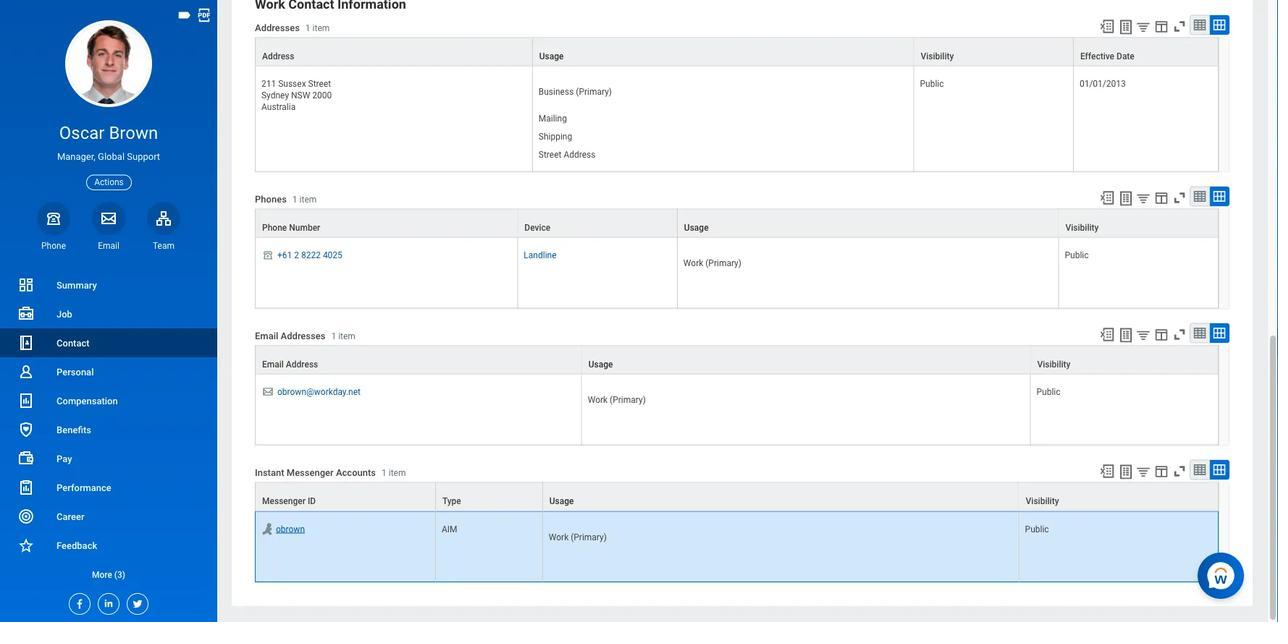 Task type: locate. For each thing, give the bounding box(es) containing it.
address inside 'items selected' list
[[564, 150, 596, 160]]

0 vertical spatial phone
[[262, 223, 287, 233]]

1 vertical spatial expand table image
[[1212, 326, 1227, 341]]

id
[[308, 496, 316, 507]]

(primary) for the bottom work (primary) element
[[571, 533, 607, 543]]

obrown link
[[276, 522, 305, 535]]

export to excel image left select to filter grid data icon on the right top
[[1099, 190, 1115, 206]]

1 vertical spatial phone
[[41, 241, 66, 251]]

messenger up obrown 'link'
[[262, 496, 306, 507]]

expand table image for accounts
[[1212, 463, 1227, 477]]

messenger up id
[[287, 468, 334, 478]]

1 row from the top
[[255, 37, 1219, 66]]

phone inside row
[[262, 223, 287, 233]]

export to excel image left click to view/edit grid preferences icon
[[1099, 327, 1115, 343]]

1 vertical spatial select to filter grid data image
[[1136, 328, 1152, 343]]

row containing messenger id
[[255, 483, 1219, 512]]

export to worksheets image up date at the top of page
[[1118, 18, 1135, 36]]

1 export to worksheets image from the top
[[1118, 18, 1135, 36]]

(primary)
[[576, 86, 612, 97], [706, 258, 742, 268], [610, 395, 646, 405], [571, 533, 607, 543]]

landline link
[[524, 247, 557, 260]]

+61
[[277, 250, 292, 260]]

table image
[[1193, 18, 1207, 32], [1193, 189, 1207, 204], [1193, 326, 1207, 341]]

0 horizontal spatial work
[[549, 533, 569, 543]]

instant messenger accounts 1 item
[[255, 468, 406, 478]]

expand table image for 1
[[1212, 18, 1227, 32]]

0 vertical spatial select to filter grid data image
[[1136, 19, 1152, 34]]

address for street address
[[564, 150, 596, 160]]

email for addresses
[[255, 331, 278, 342]]

phone number button
[[256, 210, 517, 237]]

1 vertical spatial table image
[[1193, 189, 1207, 204]]

fullscreen image up effective date popup button
[[1172, 18, 1188, 34]]

2 vertical spatial work
[[549, 533, 569, 543]]

more (3)
[[92, 570, 125, 581]]

benefits image
[[17, 422, 35, 439]]

0 vertical spatial table image
[[1193, 18, 1207, 32]]

shipping element
[[539, 129, 572, 142]]

1 vertical spatial street
[[539, 150, 562, 160]]

2 vertical spatial table image
[[1193, 326, 1207, 341]]

email address
[[262, 360, 318, 370]]

0 vertical spatial export to worksheets image
[[1118, 18, 1135, 36]]

device button
[[518, 210, 677, 237]]

2 export to worksheets image from the top
[[1118, 190, 1135, 207]]

item up 2000
[[313, 23, 330, 33]]

export to worksheets image for addresses
[[1118, 18, 1135, 36]]

shipping
[[539, 132, 572, 142]]

2 vertical spatial work (primary)
[[549, 533, 607, 543]]

address down shipping
[[564, 150, 596, 160]]

export to worksheets image left click to view/edit grid preferences icon
[[1118, 327, 1135, 344]]

visibility button
[[914, 38, 1073, 65], [1059, 210, 1218, 237], [1031, 347, 1218, 374], [1019, 483, 1218, 511]]

street up 2000
[[308, 79, 331, 89]]

expand table image
[[1212, 18, 1227, 32], [1212, 326, 1227, 341]]

phone inside navigation pane region
[[41, 241, 66, 251]]

click to view/edit grid preferences image for instant messenger accounts
[[1154, 464, 1170, 480]]

addresses
[[255, 22, 300, 33], [281, 331, 326, 342]]

2 vertical spatial select to filter grid data image
[[1136, 464, 1152, 480]]

phone up phone icon
[[262, 223, 287, 233]]

0 vertical spatial street
[[308, 79, 331, 89]]

0 vertical spatial expand table image
[[1212, 18, 1227, 32]]

0 vertical spatial click to view/edit grid preferences image
[[1154, 18, 1170, 34]]

job image
[[17, 306, 35, 323]]

2000
[[312, 90, 332, 100]]

street address
[[539, 150, 596, 160]]

messenger inside messenger id popup button
[[262, 496, 306, 507]]

1 right accounts
[[382, 468, 387, 478]]

1 inside "email addresses 1 item"
[[331, 331, 336, 342]]

contact
[[56, 338, 90, 349]]

pay image
[[17, 450, 35, 468]]

table image right click to view/edit grid preferences icon
[[1193, 326, 1207, 341]]

view printable version (pdf) image
[[196, 7, 212, 23]]

row containing email address
[[255, 346, 1219, 375]]

2 vertical spatial address
[[286, 360, 318, 370]]

click to view/edit grid preferences image right select to filter grid data icon on the right top
[[1154, 190, 1170, 206]]

0 vertical spatial messenger
[[287, 468, 334, 478]]

fullscreen image right select to filter grid data icon on the right top
[[1172, 190, 1188, 206]]

email
[[98, 241, 119, 251], [255, 331, 278, 342], [262, 360, 284, 370]]

phone down phone image
[[41, 241, 66, 251]]

email inside email address popup button
[[262, 360, 284, 370]]

aim element
[[442, 522, 457, 535]]

addresses up 211
[[255, 22, 300, 33]]

1 vertical spatial expand table image
[[1212, 463, 1227, 477]]

address down "email addresses 1 item" at the bottom left of the page
[[286, 360, 318, 370]]

addresses up email address
[[281, 331, 326, 342]]

1 vertical spatial address
[[564, 150, 596, 160]]

6 row from the top
[[255, 375, 1219, 446]]

phones 1 item
[[255, 194, 317, 205]]

messenger id button
[[256, 483, 435, 511]]

row containing obrown@workday.net
[[255, 375, 1219, 446]]

0 vertical spatial work (primary) element
[[684, 255, 742, 268]]

business (primary)
[[539, 86, 612, 97]]

team oscar brown element
[[147, 240, 180, 252]]

toolbar for phones
[[1093, 186, 1230, 209]]

effective
[[1081, 51, 1115, 61]]

1 horizontal spatial work
[[588, 395, 608, 405]]

2 vertical spatial export to worksheets image
[[1118, 327, 1135, 344]]

phone for phone number
[[262, 223, 287, 233]]

export to excel image
[[1099, 18, 1115, 34], [1099, 190, 1115, 206], [1099, 327, 1115, 343], [1099, 464, 1115, 480]]

street
[[308, 79, 331, 89], [539, 150, 562, 160]]

item
[[313, 23, 330, 33], [300, 195, 317, 205], [338, 331, 356, 342], [389, 468, 406, 478]]

fullscreen image for email addresses
[[1172, 327, 1188, 343]]

item up number at the left top of page
[[300, 195, 317, 205]]

2 vertical spatial email
[[262, 360, 284, 370]]

0 vertical spatial email
[[98, 241, 119, 251]]

1 vertical spatial export to worksheets image
[[1118, 190, 1135, 207]]

export to excel image for addresses
[[1099, 18, 1115, 34]]

twitter image
[[127, 595, 143, 611]]

1 expand table image from the top
[[1212, 18, 1227, 32]]

1 inside phones 1 item
[[292, 195, 297, 205]]

select to filter grid data image left click to view/edit grid preferences icon
[[1136, 328, 1152, 343]]

work (primary) element
[[684, 255, 742, 268], [588, 392, 646, 405], [549, 530, 607, 543]]

click to view/edit grid preferences image up effective date popup button
[[1154, 18, 1170, 34]]

2 row from the top
[[255, 66, 1219, 172]]

table image right select to filter grid data icon on the right top
[[1193, 189, 1207, 204]]

export to worksheets image
[[1118, 18, 1135, 36], [1118, 190, 1135, 207], [1118, 327, 1135, 344]]

1 inside addresses 1 item
[[306, 23, 310, 33]]

email up mail image
[[262, 360, 284, 370]]

toolbar
[[1093, 15, 1230, 37], [1093, 186, 1230, 209], [1093, 323, 1230, 346], [1093, 460, 1230, 483]]

table image for addresses
[[1193, 18, 1207, 32]]

2 vertical spatial work (primary) element
[[549, 530, 607, 543]]

usage
[[539, 51, 564, 61], [684, 223, 709, 233], [589, 360, 613, 370], [550, 496, 574, 507]]

0 vertical spatial expand table image
[[1212, 189, 1227, 204]]

oscar brown
[[59, 123, 158, 143]]

personal link
[[0, 358, 217, 387]]

public element
[[920, 76, 944, 89], [1065, 247, 1089, 260], [1037, 384, 1061, 397], [1025, 522, 1049, 535]]

1 up sussex
[[306, 23, 310, 33]]

(primary) for the top work (primary) element
[[706, 258, 742, 268]]

1
[[306, 23, 310, 33], [292, 195, 297, 205], [331, 331, 336, 342], [382, 468, 387, 478]]

summary link
[[0, 271, 217, 300]]

row
[[255, 37, 1219, 66], [255, 66, 1219, 172], [255, 209, 1219, 238], [255, 238, 1219, 309], [255, 346, 1219, 375], [255, 375, 1219, 446], [255, 483, 1219, 512], [255, 512, 1219, 583]]

export to excel image up effective date
[[1099, 18, 1115, 34]]

select to filter grid data image
[[1136, 19, 1152, 34], [1136, 328, 1152, 343], [1136, 464, 1152, 480]]

effective date button
[[1074, 38, 1218, 65]]

click to view/edit grid preferences image for phones
[[1154, 190, 1170, 206]]

1 table image from the top
[[1193, 18, 1207, 32]]

email addresses 1 item
[[255, 331, 356, 342]]

3 export to worksheets image from the top
[[1118, 327, 1135, 344]]

items selected list
[[539, 111, 619, 163]]

accounts
[[336, 468, 376, 478]]

fullscreen image for phones
[[1172, 190, 1188, 206]]

work (primary)
[[684, 258, 742, 268], [588, 395, 646, 405], [549, 533, 607, 543]]

email oscar brown element
[[92, 240, 125, 252]]

7 row from the top
[[255, 483, 1219, 512]]

2 expand table image from the top
[[1212, 326, 1227, 341]]

2 table image from the top
[[1193, 189, 1207, 204]]

1 horizontal spatial street
[[539, 150, 562, 160]]

address up 211
[[262, 51, 294, 61]]

211
[[261, 79, 276, 89]]

row containing address
[[255, 37, 1219, 66]]

select to filter grid data image right export to worksheets icon
[[1136, 464, 1152, 480]]

2
[[294, 250, 299, 260]]

nsw
[[291, 90, 310, 100]]

2 horizontal spatial work
[[684, 258, 703, 268]]

click to view/edit grid preferences image right export to worksheets icon
[[1154, 464, 1170, 480]]

select to filter grid data image for accounts
[[1136, 464, 1152, 480]]

1 vertical spatial click to view/edit grid preferences image
[[1154, 190, 1170, 206]]

tag image
[[177, 7, 193, 23]]

messenger
[[287, 468, 334, 478], [262, 496, 306, 507]]

street down shipping
[[539, 150, 562, 160]]

expand table image
[[1212, 189, 1227, 204], [1212, 463, 1227, 477]]

list
[[0, 271, 217, 590]]

address
[[262, 51, 294, 61], [564, 150, 596, 160], [286, 360, 318, 370]]

usage button
[[533, 38, 914, 65], [678, 210, 1059, 237], [582, 347, 1030, 374], [543, 483, 1019, 511]]

performance
[[56, 483, 111, 494]]

street inside 'items selected' list
[[539, 150, 562, 160]]

compensation
[[56, 396, 118, 407]]

5 row from the top
[[255, 346, 1219, 375]]

1 horizontal spatial phone
[[262, 223, 287, 233]]

addresses 1 item
[[255, 22, 330, 33]]

item right accounts
[[389, 468, 406, 478]]

phone
[[262, 223, 287, 233], [41, 241, 66, 251]]

4 row from the top
[[255, 238, 1219, 309]]

work
[[684, 258, 703, 268], [588, 395, 608, 405], [549, 533, 569, 543]]

1 right phones
[[292, 195, 297, 205]]

1 up obrown@workday.net link in the left of the page
[[331, 331, 336, 342]]

phone number
[[262, 223, 320, 233]]

fullscreen image left table image at the bottom right
[[1172, 464, 1188, 480]]

select to filter grid data image up effective date popup button
[[1136, 19, 1152, 34]]

fullscreen image right click to view/edit grid preferences icon
[[1172, 327, 1188, 343]]

public
[[920, 79, 944, 89], [1065, 250, 1089, 260], [1037, 387, 1061, 397], [1025, 525, 1049, 535]]

feedback image
[[17, 537, 35, 555]]

1 vertical spatial messenger
[[262, 496, 306, 507]]

team
[[153, 241, 175, 251]]

obrown
[[276, 525, 305, 535]]

1 vertical spatial work
[[588, 395, 608, 405]]

0 horizontal spatial street
[[308, 79, 331, 89]]

export to worksheets image left select to filter grid data icon on the right top
[[1118, 190, 1135, 207]]

fullscreen image
[[1172, 18, 1188, 34], [1172, 190, 1188, 206], [1172, 327, 1188, 343], [1172, 464, 1188, 480]]

1 inside instant messenger accounts 1 item
[[382, 468, 387, 478]]

3 row from the top
[[255, 209, 1219, 238]]

click to view/edit grid preferences image
[[1154, 18, 1170, 34], [1154, 190, 1170, 206], [1154, 464, 1170, 480]]

feedback link
[[0, 532, 217, 561]]

aim
[[442, 525, 457, 535]]

1 vertical spatial email
[[255, 331, 278, 342]]

expand table image for addresses
[[1212, 326, 1227, 341]]

email down mail icon
[[98, 241, 119, 251]]

email up email address
[[255, 331, 278, 342]]

phone oscar brown element
[[37, 240, 70, 252]]

table image up effective date popup button
[[1193, 18, 1207, 32]]

2 vertical spatial click to view/edit grid preferences image
[[1154, 464, 1170, 480]]

0 horizontal spatial phone
[[41, 241, 66, 251]]

(primary) for the middle work (primary) element
[[610, 395, 646, 405]]

item up obrown@workday.net link in the left of the page
[[338, 331, 356, 342]]

summary image
[[17, 277, 35, 294]]

navigation pane region
[[0, 0, 217, 623]]

table image
[[1193, 463, 1207, 477]]

mailing
[[539, 114, 567, 124]]

phone for phone
[[41, 241, 66, 251]]

mailing element
[[539, 111, 567, 124]]

export to excel image left export to worksheets icon
[[1099, 464, 1115, 480]]

export to excel image for email addresses
[[1099, 327, 1115, 343]]

benefits
[[56, 425, 91, 436]]

visibility
[[921, 51, 954, 61], [1066, 223, 1099, 233], [1038, 360, 1071, 370], [1026, 496, 1059, 507]]

3 table image from the top
[[1193, 326, 1207, 341]]

8 row from the top
[[255, 512, 1219, 583]]



Task type: describe. For each thing, give the bounding box(es) containing it.
export to worksheets image for email addresses
[[1118, 327, 1135, 344]]

more (3) button
[[0, 567, 217, 584]]

summary
[[56, 280, 97, 291]]

export to excel image for instant messenger accounts
[[1099, 464, 1115, 480]]

email address button
[[256, 347, 581, 374]]

performance link
[[0, 474, 217, 503]]

toolbar for addresses
[[1093, 15, 1230, 37]]

global
[[98, 151, 125, 162]]

support
[[127, 151, 160, 162]]

+61 2 8222 4025 link
[[277, 247, 342, 260]]

list containing summary
[[0, 271, 217, 590]]

export to excel image for phones
[[1099, 190, 1115, 206]]

street inside 211 sussex street sydney nsw 2000 australia
[[308, 79, 331, 89]]

compensation link
[[0, 387, 217, 416]]

more (3) button
[[0, 561, 217, 590]]

date
[[1117, 51, 1135, 61]]

click to view/edit grid preferences image
[[1154, 327, 1170, 343]]

type button
[[436, 483, 542, 511]]

obrown@workday.net link
[[277, 384, 361, 397]]

select to filter grid data image
[[1136, 191, 1152, 206]]

phone image
[[43, 210, 64, 227]]

phones
[[255, 194, 287, 205]]

mail image
[[261, 386, 274, 398]]

row containing 211 sussex street
[[255, 66, 1219, 172]]

export to worksheets image for phones
[[1118, 190, 1135, 207]]

address button
[[256, 38, 532, 65]]

0 vertical spatial address
[[262, 51, 294, 61]]

table image for email addresses
[[1193, 326, 1207, 341]]

aim image
[[260, 522, 274, 537]]

landline
[[524, 250, 557, 260]]

career image
[[17, 508, 35, 526]]

4025
[[323, 250, 342, 260]]

sydney
[[261, 90, 289, 100]]

personal image
[[17, 364, 35, 381]]

fullscreen image for addresses
[[1172, 18, 1188, 34]]

+61 2 8222 4025
[[277, 250, 342, 260]]

1 vertical spatial work (primary)
[[588, 395, 646, 405]]

sussex
[[278, 79, 306, 89]]

item inside phones 1 item
[[300, 195, 317, 205]]

effective date
[[1081, 51, 1135, 61]]

manager,
[[57, 151, 96, 162]]

oscar
[[59, 123, 105, 143]]

job
[[56, 309, 72, 320]]

device
[[525, 223, 551, 233]]

contact image
[[17, 335, 35, 352]]

messenger id
[[262, 496, 316, 507]]

select to filter grid data image for 1
[[1136, 328, 1152, 343]]

01/01/2013
[[1080, 79, 1126, 89]]

row containing obrown
[[255, 512, 1219, 583]]

linkedin image
[[99, 595, 114, 610]]

business
[[539, 86, 574, 97]]

team link
[[147, 202, 180, 252]]

actions
[[94, 177, 124, 188]]

row containing phone number
[[255, 209, 1219, 238]]

australia
[[261, 102, 296, 112]]

contact link
[[0, 329, 217, 358]]

facebook image
[[70, 595, 85, 611]]

obrown@workday.net
[[277, 387, 361, 397]]

click to view/edit grid preferences image for addresses
[[1154, 18, 1170, 34]]

row containing +61 2 8222 4025
[[255, 238, 1219, 309]]

8222
[[301, 250, 321, 260]]

1 vertical spatial work (primary) element
[[588, 392, 646, 405]]

business (primary) element
[[539, 84, 612, 97]]

(3)
[[114, 570, 125, 581]]

toolbar for email addresses
[[1093, 323, 1230, 346]]

performance image
[[17, 479, 35, 497]]

email for address
[[262, 360, 284, 370]]

street address element
[[539, 147, 596, 160]]

mail image
[[100, 210, 117, 227]]

fullscreen image for instant messenger accounts
[[1172, 464, 1188, 480]]

table image for phones
[[1193, 189, 1207, 204]]

more
[[92, 570, 112, 581]]

feedback
[[56, 541, 97, 552]]

phone image
[[261, 250, 274, 261]]

item inside "email addresses 1 item"
[[338, 331, 356, 342]]

select to filter grid data image for item
[[1136, 19, 1152, 34]]

personal
[[56, 367, 94, 378]]

number
[[289, 223, 320, 233]]

email button
[[92, 202, 125, 252]]

phone button
[[37, 202, 70, 252]]

career link
[[0, 503, 217, 532]]

0 vertical spatial addresses
[[255, 22, 300, 33]]

type
[[442, 496, 461, 507]]

expand table image for item
[[1212, 189, 1227, 204]]

211 sussex street sydney nsw 2000 australia
[[261, 79, 332, 112]]

job link
[[0, 300, 217, 329]]

item inside instant messenger accounts 1 item
[[389, 468, 406, 478]]

brown
[[109, 123, 158, 143]]

instant
[[255, 468, 284, 478]]

0 vertical spatial work (primary)
[[684, 258, 742, 268]]

email inside email oscar brown element
[[98, 241, 119, 251]]

manager, global support
[[57, 151, 160, 162]]

address for email address
[[286, 360, 318, 370]]

export to worksheets image
[[1118, 464, 1135, 481]]

1 vertical spatial addresses
[[281, 331, 326, 342]]

pay link
[[0, 445, 217, 474]]

pay
[[56, 454, 72, 465]]

view team image
[[155, 210, 172, 227]]

workday assistant region
[[1198, 548, 1250, 600]]

(primary) for "business (primary)" element
[[576, 86, 612, 97]]

item inside addresses 1 item
[[313, 23, 330, 33]]

benefits link
[[0, 416, 217, 445]]

career
[[56, 512, 84, 523]]

toolbar for instant messenger accounts
[[1093, 460, 1230, 483]]

compensation image
[[17, 393, 35, 410]]

0 vertical spatial work
[[684, 258, 703, 268]]

actions button
[[86, 175, 132, 190]]



Task type: vqa. For each thing, say whether or not it's contained in the screenshot.
2nd Reconciliation In Progress element
no



